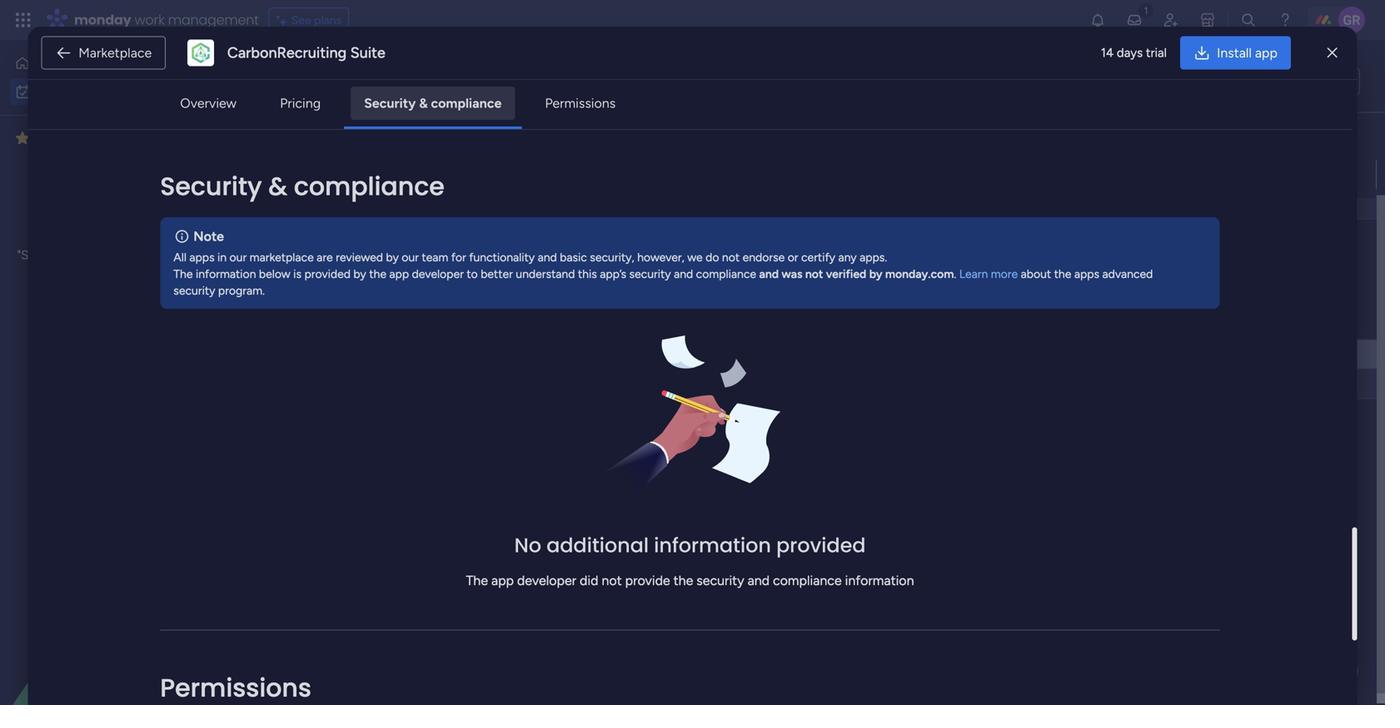 Task type: describe. For each thing, give the bounding box(es) containing it.
for
[[451, 250, 466, 264]]

management
[[168, 10, 259, 29]]

understand
[[516, 267, 575, 281]]

to do list button
[[1275, 68, 1360, 95]]

favorites
[[36, 130, 92, 146]]

are
[[317, 250, 333, 264]]

monday work management
[[74, 10, 259, 29]]

overdue
[[280, 133, 344, 155]]

to do list
[[1306, 75, 1353, 89]]

14
[[1101, 45, 1114, 60]]

see
[[291, 13, 311, 27]]

or
[[788, 250, 798, 264]]

0 horizontal spatial by
[[354, 267, 366, 281]]

task 1
[[270, 168, 300, 182]]

favorites button
[[12, 124, 162, 152]]

yet
[[152, 229, 171, 244]]

2 vertical spatial not
[[602, 573, 622, 589]]

1 vertical spatial not
[[805, 267, 823, 281]]

1 vertical spatial security
[[160, 169, 262, 204]]

carbonrecruiting suite
[[227, 44, 385, 62]]

and down endorse
[[759, 267, 779, 281]]

no additional information provided
[[514, 532, 866, 560]]

app for install app
[[1255, 45, 1278, 61]]

items
[[353, 258, 382, 272]]

search everything image
[[1240, 12, 1257, 28]]

select product image
[[15, 12, 32, 28]]

so
[[110, 248, 123, 263]]

about
[[1021, 267, 1051, 281]]

install
[[1217, 45, 1252, 61]]

note alert
[[160, 217, 1220, 309]]

endorse
[[743, 250, 785, 264]]

team
[[422, 250, 448, 264]]

overview
[[180, 95, 237, 111]]

overview button
[[167, 87, 250, 120]]

dapulse x slim image
[[1328, 43, 1338, 63]]

1 horizontal spatial information
[[654, 532, 771, 560]]

no favorite boards yet "star" any board so that you can easily access it later
[[17, 229, 195, 282]]

security inside about the apps advanced security program.
[[174, 283, 215, 298]]

all apps in our marketplace are reviewed by our team for functionality and basic security, however, we do not endorse or certify any apps. the information below is provided by the app developer to better understand this app's security and compliance and was not verified by monday.com . learn more
[[174, 250, 1018, 281]]

permissions
[[545, 95, 616, 111]]

to
[[467, 267, 478, 281]]

+ add item
[[272, 197, 329, 212]]

2 vertical spatial security
[[697, 573, 744, 589]]

1 our from the left
[[230, 250, 247, 264]]

basic
[[560, 250, 587, 264]]

2 vertical spatial information
[[845, 573, 914, 589]]

was
[[782, 267, 803, 281]]

add
[[282, 197, 303, 212]]

you
[[152, 248, 172, 263]]

better
[[481, 267, 513, 281]]

greg robinson image
[[1339, 7, 1365, 33]]

1 image
[[1139, 1, 1154, 20]]

reviewed
[[336, 250, 383, 264]]

this
[[578, 267, 597, 281]]

home
[[37, 56, 68, 70]]

app for the app developer did not provide the security and compliance information
[[491, 573, 514, 589]]

2 horizontal spatial by
[[869, 267, 883, 281]]

verified
[[826, 267, 867, 281]]

+
[[272, 197, 279, 212]]

install app button
[[1180, 36, 1291, 70]]

1 horizontal spatial not
[[722, 250, 740, 264]]

it
[[126, 267, 134, 282]]

security,
[[590, 250, 634, 264]]

to-do
[[716, 349, 745, 363]]

and up understand
[[538, 250, 557, 264]]

overdue /
[[280, 133, 360, 155]]

provided inside all apps in our marketplace are reviewed by our team for functionality and basic security, however, we do not endorse or certify any apps. the information below is provided by the app developer to better understand this app's security and compliance and was not verified by monday.com . learn more
[[304, 267, 351, 281]]

marketplace button
[[41, 36, 166, 70]]

more
[[991, 267, 1018, 281]]

advanced
[[1102, 267, 1153, 281]]

1
[[296, 168, 300, 182]]

application logo image
[[187, 40, 214, 66]]

that
[[126, 248, 148, 263]]

no additional information provided image
[[599, 336, 781, 508]]

no for favorite
[[42, 229, 59, 244]]

apps inside about the apps advanced security program.
[[1074, 267, 1100, 281]]

compliance inside all apps in our marketplace are reviewed by our team for functionality and basic security, however, we do not endorse or certify any apps. the information below is provided by the app developer to better understand this app's security and compliance and was not verified by monday.com . learn more
[[696, 267, 756, 281]]

install app
[[1217, 45, 1278, 61]]

provide
[[625, 573, 670, 589]]

to-
[[716, 349, 732, 363]]

1 horizontal spatial the
[[674, 573, 693, 589]]

the inside about the apps advanced security program.
[[1054, 267, 1072, 281]]

functionality
[[469, 250, 535, 264]]

later
[[137, 267, 162, 282]]

2 our from the left
[[402, 250, 419, 264]]

v2 star 2 image
[[16, 128, 29, 148]]



Task type: vqa. For each thing, say whether or not it's contained in the screenshot.
dates
no



Task type: locate. For each thing, give the bounding box(es) containing it.
0 horizontal spatial app
[[389, 267, 409, 281]]

0 vertical spatial &
[[419, 95, 428, 111]]

security down all
[[174, 283, 215, 298]]

additional
[[547, 532, 649, 560]]

1 horizontal spatial &
[[419, 95, 428, 111]]

boards
[[110, 229, 149, 244]]

0 horizontal spatial security
[[174, 283, 215, 298]]

0
[[342, 258, 350, 272]]

the
[[174, 267, 193, 281], [466, 573, 488, 589]]

security down no additional information provided
[[697, 573, 744, 589]]

/
[[348, 133, 356, 155], [331, 253, 339, 274]]

we
[[687, 250, 703, 264]]

1 horizontal spatial /
[[348, 133, 356, 155]]

security up the filter dashboard by text search box
[[364, 95, 416, 111]]

apps.
[[860, 250, 887, 264]]

1 horizontal spatial by
[[386, 250, 399, 264]]

update feed image
[[1126, 12, 1143, 28]]

0 horizontal spatial our
[[230, 250, 247, 264]]

Filter dashboard by text search field
[[316, 132, 467, 158]]

1 horizontal spatial any
[[838, 250, 857, 264]]

0 horizontal spatial information
[[196, 267, 256, 281]]

1 vertical spatial do
[[706, 250, 719, 264]]

the down reviewed
[[369, 267, 386, 281]]

trial
[[1146, 45, 1167, 60]]

1 vertical spatial information
[[654, 532, 771, 560]]

0 vertical spatial security
[[629, 267, 671, 281]]

no up "star"
[[42, 229, 59, 244]]

app's
[[600, 267, 626, 281]]

lottie animation image
[[0, 537, 212, 706]]

14 days trial
[[1101, 45, 1167, 60]]

0 horizontal spatial no
[[42, 229, 59, 244]]

1 horizontal spatial no
[[514, 532, 541, 560]]

1 horizontal spatial do
[[1321, 75, 1335, 89]]

to
[[1306, 75, 1318, 89]]

security inside "button"
[[364, 95, 416, 111]]

can
[[175, 248, 195, 263]]

0 horizontal spatial the
[[369, 267, 386, 281]]

security & compliance button
[[351, 87, 515, 120]]

developer inside all apps in our marketplace are reviewed by our team for functionality and basic security, however, we do not endorse or certify any apps. the information below is provided by the app developer to better understand this app's security and compliance and was not verified by monday.com . learn more
[[412, 267, 464, 281]]

/ for today
[[331, 253, 339, 274]]

about the apps advanced security program.
[[174, 267, 1153, 298]]

the app developer did not provide the security and compliance information
[[466, 573, 914, 589]]

1 horizontal spatial our
[[402, 250, 419, 264]]

0 vertical spatial no
[[42, 229, 59, 244]]

easily
[[51, 267, 82, 282]]

.
[[954, 267, 957, 281]]

the inside all apps in our marketplace are reviewed by our team for functionality and basic security, however, we do not endorse or certify any apps. the information below is provided by the app developer to better understand this app's security and compliance and was not verified by monday.com . learn more
[[174, 267, 193, 281]]

is
[[293, 267, 302, 281]]

1 vertical spatial provided
[[776, 532, 866, 560]]

1 horizontal spatial apps
[[1074, 267, 1100, 281]]

security down however,
[[629, 267, 671, 281]]

apps inside all apps in our marketplace are reviewed by our team for functionality and basic security, however, we do not endorse or certify any apps. the information below is provided by the app developer to better understand this app's security and compliance and was not verified by monday.com . learn more
[[189, 250, 215, 264]]

1 horizontal spatial the
[[466, 573, 488, 589]]

0 vertical spatial developer
[[412, 267, 464, 281]]

1 vertical spatial &
[[268, 169, 287, 204]]

marketplace
[[79, 45, 152, 61]]

security
[[629, 267, 671, 281], [174, 283, 215, 298], [697, 573, 744, 589]]

favorite
[[61, 229, 107, 244]]

1 horizontal spatial developer
[[517, 573, 577, 589]]

0 horizontal spatial provided
[[304, 267, 351, 281]]

information inside all apps in our marketplace are reviewed by our team for functionality and basic security, however, we do not endorse or certify any apps. the information below is provided by the app developer to better understand this app's security and compliance and was not verified by monday.com . learn more
[[196, 267, 256, 281]]

see plans button
[[269, 7, 349, 32]]

certify
[[801, 250, 836, 264]]

suite
[[350, 44, 385, 62]]

& up the filter dashboard by text search box
[[419, 95, 428, 111]]

not left endorse
[[722, 250, 740, 264]]

compliance
[[431, 95, 502, 111], [294, 169, 445, 204], [696, 267, 756, 281], [773, 573, 842, 589]]

apps
[[189, 250, 215, 264], [1074, 267, 1100, 281]]

our right in
[[230, 250, 247, 264]]

app inside all apps in our marketplace are reviewed by our team for functionality and basic security, however, we do not endorse or certify any apps. the information below is provided by the app developer to better understand this app's security and compliance and was not verified by monday.com . learn more
[[389, 267, 409, 281]]

and down we
[[674, 267, 693, 281]]

2 horizontal spatial information
[[845, 573, 914, 589]]

marketplace
[[250, 250, 314, 264]]

security
[[364, 95, 416, 111], [160, 169, 262, 204]]

1 vertical spatial the
[[466, 573, 488, 589]]

no inside no favorite boards yet "star" any board so that you can easily access it later
[[42, 229, 59, 244]]

any up easily
[[51, 248, 71, 263]]

any inside no favorite boards yet "star" any board so that you can easily access it later
[[51, 248, 71, 263]]

our left team
[[402, 250, 419, 264]]

today
[[280, 253, 327, 274]]

0 vertical spatial not
[[722, 250, 740, 264]]

see plans
[[291, 13, 342, 27]]

the right about
[[1054, 267, 1072, 281]]

not down certify
[[805, 267, 823, 281]]

developer left did
[[517, 573, 577, 589]]

monday.com
[[885, 267, 954, 281]]

work
[[135, 10, 165, 29]]

and
[[538, 250, 557, 264], [674, 267, 693, 281], [759, 267, 779, 281], [748, 573, 770, 589]]

the inside all apps in our marketplace are reviewed by our team for functionality and basic security, however, we do not endorse or certify any apps. the information below is provided by the app developer to better understand this app's security and compliance and was not verified by monday.com . learn more
[[369, 267, 386, 281]]

provided
[[304, 267, 351, 281], [776, 532, 866, 560]]

home option
[[10, 50, 202, 77]]

carbonrecruiting
[[227, 44, 347, 62]]

any
[[51, 248, 71, 263], [838, 250, 857, 264]]

pricing
[[280, 95, 321, 111]]

apps left advanced on the right of page
[[1074, 267, 1100, 281]]

any inside all apps in our marketplace are reviewed by our team for functionality and basic security, however, we do not endorse or certify any apps. the information below is provided by the app developer to better understand this app's security and compliance and was not verified by monday.com . learn more
[[838, 250, 857, 264]]

security & compliance
[[364, 95, 502, 111], [160, 169, 445, 204]]

2 horizontal spatial app
[[1255, 45, 1278, 61]]

0 horizontal spatial the
[[174, 267, 193, 281]]

learn
[[959, 267, 988, 281]]

days
[[1117, 45, 1143, 60]]

did
[[580, 573, 599, 589]]

and down no additional information provided
[[748, 573, 770, 589]]

the
[[369, 267, 386, 281], [1054, 267, 1072, 281], [674, 573, 693, 589]]

0 horizontal spatial &
[[268, 169, 287, 204]]

note
[[194, 228, 224, 244]]

however,
[[637, 250, 685, 264]]

1 vertical spatial apps
[[1074, 267, 1100, 281]]

all
[[174, 250, 187, 264]]

not
[[722, 250, 740, 264], [805, 267, 823, 281], [602, 573, 622, 589]]

do right to
[[1321, 75, 1335, 89]]

1 vertical spatial security & compliance
[[160, 169, 445, 204]]

board
[[74, 248, 106, 263]]

0 vertical spatial the
[[174, 267, 193, 281]]

0 vertical spatial app
[[1255, 45, 1278, 61]]

list
[[1338, 75, 1353, 89]]

item
[[306, 197, 329, 212]]

/ left 0
[[331, 253, 339, 274]]

0 horizontal spatial apps
[[189, 250, 215, 264]]

0 horizontal spatial security
[[160, 169, 262, 204]]

1 vertical spatial /
[[331, 253, 339, 274]]

0 horizontal spatial not
[[602, 573, 622, 589]]

invite members image
[[1163, 12, 1180, 28]]

work
[[290, 63, 357, 100]]

today / 0 items
[[280, 253, 382, 274]]

app inside button
[[1255, 45, 1278, 61]]

"star"
[[17, 248, 48, 263]]

access
[[85, 267, 123, 282]]

1 vertical spatial security
[[174, 283, 215, 298]]

/ for overdue
[[348, 133, 356, 155]]

do inside button
[[1321, 75, 1335, 89]]

permissions button
[[532, 87, 629, 120]]

apps left in
[[189, 250, 215, 264]]

no left additional
[[514, 532, 541, 560]]

the right provide
[[674, 573, 693, 589]]

monday
[[74, 10, 131, 29]]

& inside security & compliance "button"
[[419, 95, 428, 111]]

security inside all apps in our marketplace are reviewed by our team for functionality and basic security, however, we do not endorse or certify any apps. the information below is provided by the app developer to better understand this app's security and compliance and was not verified by monday.com . learn more
[[629, 267, 671, 281]]

below
[[259, 267, 291, 281]]

monday marketplace image
[[1200, 12, 1216, 28]]

by right items
[[386, 250, 399, 264]]

my work
[[246, 63, 357, 100]]

by down apps.
[[869, 267, 883, 281]]

0 vertical spatial provided
[[304, 267, 351, 281]]

0 vertical spatial apps
[[189, 250, 215, 264]]

2 horizontal spatial security
[[697, 573, 744, 589]]

any up verified
[[838, 250, 857, 264]]

0 vertical spatial /
[[348, 133, 356, 155]]

2 horizontal spatial not
[[805, 267, 823, 281]]

1 vertical spatial app
[[389, 267, 409, 281]]

/ right "overdue"
[[348, 133, 356, 155]]

developer down team
[[412, 267, 464, 281]]

plans
[[314, 13, 342, 27]]

0 vertical spatial security
[[364, 95, 416, 111]]

1 vertical spatial developer
[[517, 573, 577, 589]]

notifications image
[[1090, 12, 1106, 28]]

0 horizontal spatial do
[[706, 250, 719, 264]]

0 horizontal spatial developer
[[412, 267, 464, 281]]

security up note
[[160, 169, 262, 204]]

home link
[[10, 50, 202, 77]]

task
[[270, 168, 293, 182]]

0 vertical spatial information
[[196, 267, 256, 281]]

None search field
[[316, 132, 467, 158]]

0 vertical spatial security & compliance
[[364, 95, 502, 111]]

security & compliance inside "button"
[[364, 95, 502, 111]]

0 horizontal spatial /
[[331, 253, 339, 274]]

in
[[217, 250, 227, 264]]

& left 1
[[268, 169, 287, 204]]

by right 0
[[354, 267, 366, 281]]

do right we
[[706, 250, 719, 264]]

help image
[[1277, 12, 1294, 28]]

1 vertical spatial no
[[514, 532, 541, 560]]

no for additional
[[514, 532, 541, 560]]

1 horizontal spatial security
[[629, 267, 671, 281]]

not right did
[[602, 573, 622, 589]]

1 horizontal spatial app
[[491, 573, 514, 589]]

do
[[732, 349, 745, 363]]

program.
[[218, 283, 265, 298]]

no
[[42, 229, 59, 244], [514, 532, 541, 560]]

learn more link
[[959, 267, 1018, 281]]

lottie animation element
[[0, 537, 212, 706]]

1 horizontal spatial security
[[364, 95, 416, 111]]

2 vertical spatial app
[[491, 573, 514, 589]]

my
[[246, 63, 284, 100]]

2 horizontal spatial the
[[1054, 267, 1072, 281]]

1 horizontal spatial provided
[[776, 532, 866, 560]]

0 vertical spatial do
[[1321, 75, 1335, 89]]

developer
[[412, 267, 464, 281], [517, 573, 577, 589]]

0 horizontal spatial any
[[51, 248, 71, 263]]

do inside all apps in our marketplace are reviewed by our team for functionality and basic security, however, we do not endorse or certify any apps. the information below is provided by the app developer to better understand this app's security and compliance and was not verified by monday.com . learn more
[[706, 250, 719, 264]]

do
[[1321, 75, 1335, 89], [706, 250, 719, 264]]

compliance inside "button"
[[431, 95, 502, 111]]



